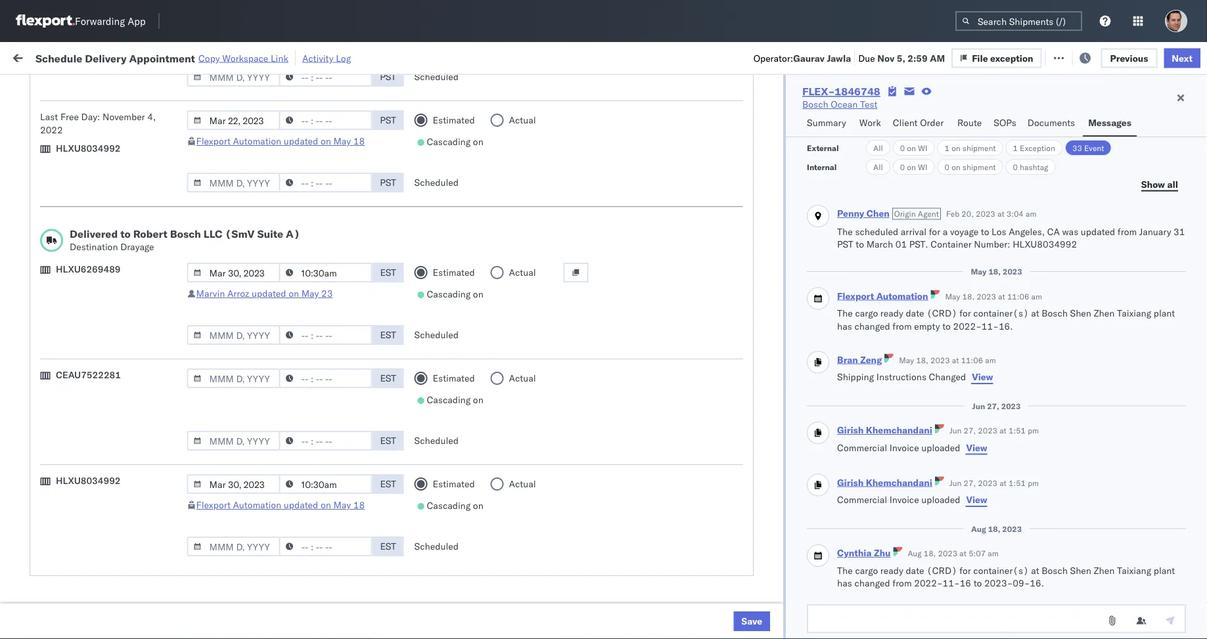 Task type: describe. For each thing, give the bounding box(es) containing it.
updated for 3rd -- : -- -- text field from the bottom of the page
[[252, 288, 286, 300]]

1846748 for 5th schedule pickup from los angeles, ca 'button' from the bottom of the page
[[767, 161, 807, 172]]

1 gvcu5265864 from the top
[[825, 421, 890, 432]]

at for 2nd girish khemchandani button from the bottom
[[1000, 426, 1007, 436]]

1 vertical spatial jun
[[950, 426, 962, 436]]

client name
[[497, 108, 541, 117]]

confirm for confirm pickup from rotterdam, netherlands
[[30, 588, 64, 599]]

7 ocean fcl from the top
[[410, 450, 456, 462]]

5 ocean fcl from the top
[[410, 363, 456, 375]]

client for client name
[[497, 108, 518, 117]]

date for 2022-
[[906, 565, 925, 577]]

nov for 5th schedule pickup from los angeles, ca 'button' from the bottom of the page
[[278, 161, 295, 172]]

shipment for 1 on shipment
[[963, 143, 997, 153]]

1 cascading from the top
[[427, 136, 471, 148]]

4 est from the top
[[380, 435, 396, 447]]

message (0)
[[191, 51, 245, 62]]

to up number:
[[982, 226, 990, 238]]

no
[[308, 82, 319, 91]]

container numbers button
[[818, 99, 892, 123]]

may 18, 2023 at 11:06 am for flexport automation
[[946, 292, 1043, 302]]

2 karl from the top
[[696, 450, 713, 462]]

plant for the cargo ready date (crd) for container(s)  at bosch shen zhen taixiang plant has changed from 2022-11-16 to 2023-09-16.
[[1155, 565, 1176, 577]]

from for 8:30 pm est, jan 30, 2023 schedule pickup from rotterdam, netherlands link
[[102, 559, 122, 570]]

0 on shipment
[[945, 162, 997, 172]]

flex-1662119
[[739, 479, 807, 491]]

4 2130387 from the top
[[767, 595, 807, 606]]

7 account from the top
[[651, 624, 686, 635]]

1 horizontal spatial gaurav
[[1079, 132, 1109, 143]]

3 hlxu6269489, from the top
[[895, 218, 962, 230]]

customs for first upload customs clearance documents link from the top
[[63, 240, 99, 252]]

client for client order
[[893, 117, 918, 129]]

2:59 am est, jan 25, 2023
[[215, 479, 333, 491]]

external
[[808, 143, 839, 153]]

deadline
[[215, 108, 247, 117]]

13 fcl from the top
[[439, 624, 456, 635]]

6 lagerfeld from the top
[[716, 595, 755, 606]]

view for flexport automation
[[973, 372, 994, 383]]

16. inside the cargo ready date (crd) for container(s)  at bosch shen zhen taixiang plant has changed from 2022-11-16 to 2023-09-16.
[[1031, 578, 1045, 590]]

7 integration test account - karl lagerfeld from the top
[[584, 624, 755, 635]]

7:00
[[215, 334, 235, 346]]

flexport for est
[[196, 500, 231, 511]]

snoozed : no
[[272, 82, 319, 91]]

upload inside button
[[30, 240, 60, 252]]

5 integration test account - karl lagerfeld from the top
[[584, 566, 755, 577]]

3 test123456 from the top
[[912, 219, 967, 230]]

16
[[960, 578, 972, 590]]

27, for middle view button
[[964, 426, 977, 436]]

5 resize handle column header from the left
[[561, 102, 577, 640]]

confirm delivery link
[[30, 362, 100, 375]]

container(s) for 16.
[[974, 308, 1029, 320]]

4,
[[147, 111, 156, 123]]

10 ocean fcl from the top
[[410, 537, 456, 548]]

flexport automation updated on may 18 for est
[[196, 500, 365, 511]]

pst.
[[910, 239, 929, 251]]

all for internal
[[874, 162, 884, 172]]

5 schedule pickup from los angeles, ca button from the top
[[30, 384, 190, 412]]

from for schedule pickup from los angeles, ca link related to 5th schedule pickup from los angeles, ca 'button' from the bottom of the page
[[102, 154, 122, 165]]

origin
[[895, 209, 916, 219]]

2 gvcu5265864 from the top
[[825, 450, 890, 461]]

180
[[316, 51, 334, 62]]

delivery for 11:30
[[72, 421, 105, 432]]

10 resize handle column header from the left
[[1144, 102, 1160, 640]]

2:59 for "schedule delivery appointment" button corresponding to 2:59 am edt, nov 5, 2022
[[215, 190, 235, 201]]

1893174
[[767, 392, 807, 404]]

2023-
[[985, 578, 1014, 590]]

2 schedule delivery appointment from the top
[[30, 305, 162, 316]]

6 integration from the top
[[584, 595, 629, 606]]

summary button
[[802, 111, 855, 137]]

2:59 for 3rd schedule pickup from los angeles, ca 'button' from the top of the page
[[215, 219, 235, 230]]

18 for est
[[354, 500, 365, 511]]

llc
[[204, 228, 223, 241]]

work inside button
[[860, 117, 882, 129]]

am down the cargo ready date (crd) for container(s)  at bosch shen zhen taixiang plant has changed from empty to 2022-11-16.
[[986, 356, 997, 366]]

1 flex-2130387 from the top
[[739, 421, 807, 433]]

3 schedule pickup from los angeles, ca from the top
[[30, 211, 177, 236]]

2 clearance from the top
[[102, 501, 144, 512]]

2 edt, from the top
[[255, 161, 275, 172]]

documents for first upload customs clearance documents link from the top
[[30, 253, 78, 265]]

changed for flexport
[[855, 321, 891, 333]]

snooze
[[363, 108, 389, 117]]

the for the cargo ready date (crd) for container(s)  at bosch shen zhen taixiang plant has changed from empty to 2022-11-16.
[[838, 308, 853, 320]]

9:00 am est, dec 24, 2022
[[215, 363, 336, 375]]

maeu9736123
[[912, 392, 978, 404]]

forwarding
[[75, 15, 125, 27]]

cynthia
[[838, 548, 872, 559]]

los for 5th schedule pickup from los angeles, ca 'button' from the bottom of the page
[[124, 154, 139, 165]]

2 vertical spatial jun
[[950, 479, 962, 488]]

netherlands inside confirm pickup from rotterdam, netherlands
[[30, 601, 82, 612]]

1 lagerfeld from the top
[[716, 421, 755, 433]]

angeles, inside the "the scheduled arrival for a voyage to los angeles, ca was updated from january 31 pst to march 01 pst. container number: hlxu8034992"
[[1009, 226, 1046, 238]]

est, for fourth schedule pickup from los angeles, ca 'button' from the top of the page
[[255, 277, 275, 288]]

ready for zhu
[[881, 565, 904, 577]]

1 exception
[[1014, 143, 1056, 153]]

2:00 for 2:00 am est, feb 3, 2023
[[215, 595, 235, 606]]

name
[[520, 108, 541, 117]]

work,
[[138, 82, 159, 91]]

2:59 am edt, nov 5, 2022 for sixth schedule pickup from los angeles, ca 'button' from the bottom's schedule pickup from los angeles, ca link
[[215, 132, 331, 143]]

khemchandani for 2nd girish khemchandani button from the top of the page
[[866, 477, 933, 489]]

24,
[[297, 363, 311, 375]]

view button for girish khemchandani
[[966, 494, 989, 507]]

track
[[349, 51, 370, 62]]

rotterdam, for 8:30 pm est, jan 30, 2023
[[124, 559, 171, 570]]

penny
[[838, 208, 865, 220]]

feb for 2:00 am est, feb 3, 2023
[[277, 595, 293, 606]]

1 integration from the top
[[584, 421, 629, 433]]

3 maeu9408431 from the top
[[912, 508, 978, 519]]

import
[[111, 51, 140, 62]]

for inside the cargo ready date (crd) for container(s)  at bosch shen zhen taixiang plant has changed from 2022-11-16 to 2023-09-16.
[[960, 565, 972, 577]]

arroz
[[227, 288, 250, 300]]

7 integration from the top
[[584, 624, 629, 635]]

test inside 'link'
[[861, 99, 878, 110]]

flex-1846748 link
[[803, 85, 881, 98]]

all
[[1168, 179, 1179, 190]]

23
[[322, 288, 333, 300]]

workitem
[[14, 108, 49, 117]]

2 integration test account - karl lagerfeld from the top
[[584, 450, 755, 462]]

blocked,
[[161, 82, 194, 91]]

drayage
[[120, 241, 154, 253]]

4 lagerfeld from the top
[[716, 537, 755, 548]]

estimated for hlxu6269489
[[433, 267, 475, 278]]

for inside the "the scheduled arrival for a voyage to los angeles, ca was updated from january 31 pst to march 01 pst. container number: hlxu8034992"
[[930, 226, 941, 238]]

angeles, for confirm pickup from los angeles, ca button
[[136, 334, 172, 345]]

ocean inside bosch ocean test 'link'
[[831, 99, 858, 110]]

est, for confirm delivery button
[[255, 363, 275, 375]]

1 vertical spatial automation
[[877, 291, 929, 302]]

3, for 2:00 am est, feb 3, 2023
[[296, 595, 304, 606]]

confirm pickup from rotterdam, netherlands button
[[30, 587, 190, 614]]

last
[[40, 111, 58, 123]]

destination
[[70, 241, 118, 253]]

upload customs clearance documents button
[[30, 240, 190, 267]]

2 integration from the top
[[584, 450, 629, 462]]

mmm d, yyyy text field for hlxu6269489
[[187, 325, 281, 345]]

0 vertical spatial gaurav
[[794, 52, 825, 64]]

2 -- : -- -- text field from the top
[[279, 475, 373, 494]]

zhu
[[874, 548, 891, 559]]

1 flex-2130384 from the top
[[739, 537, 807, 548]]

message
[[191, 51, 228, 62]]

3 gvcu5265864 from the top
[[825, 594, 890, 606]]

pm for 2nd girish khemchandani button from the top of the page
[[1028, 479, 1040, 488]]

0 vertical spatial jun
[[973, 402, 986, 412]]

delivered to robert bosch llc (smv suite a) destination drayage
[[70, 228, 300, 253]]

to left 'march'
[[856, 239, 865, 251]]

flexport. image
[[16, 14, 75, 28]]

mmm d, yyyy text field for hlxu8034992
[[187, 537, 281, 557]]

12 fcl from the top
[[439, 595, 456, 606]]

documents button
[[1023, 111, 1084, 137]]

fcl for 2nd schedule pickup from los angeles, ca 'button' from the bottom of the page
[[439, 392, 456, 404]]

progress
[[205, 82, 238, 91]]

9 fcl from the top
[[439, 508, 456, 519]]

0 vertical spatial jawla
[[828, 52, 852, 64]]

abcd1234560
[[825, 479, 890, 490]]

robert
[[133, 228, 168, 241]]

6 est from the top
[[380, 541, 396, 553]]

schedule pickup from los angeles, ca link for fourth schedule pickup from los angeles, ca 'button' from the top of the page
[[30, 269, 190, 295]]

file down search shipments (/) text field
[[984, 51, 1000, 62]]

0 vertical spatial feb
[[947, 209, 960, 219]]

0 vertical spatial work
[[143, 51, 166, 62]]

previous button
[[1102, 48, 1158, 68]]

confirm pickup from los angeles, ca link
[[30, 333, 187, 346]]

schedule pickup from rotterdam, netherlands link for 11:30 pm est, jan 23, 2023
[[30, 442, 190, 469]]

next
[[1173, 52, 1193, 64]]

zimu3048342 for schedule pickup from rotterdam, netherlands
[[912, 566, 975, 577]]

(0)
[[228, 51, 245, 62]]

file up mbl/mawb numbers button
[[973, 52, 989, 64]]

2 test123456 from the top
[[912, 161, 967, 172]]

at for cynthia zhu button
[[960, 549, 967, 559]]

4 account from the top
[[651, 537, 686, 548]]

1 schedule pickup from los angeles, ca button from the top
[[30, 124, 190, 152]]

4 integration from the top
[[584, 537, 629, 548]]

ca inside button
[[174, 334, 187, 345]]

confirm pickup from rotterdam, netherlands link
[[30, 587, 190, 613]]

2:59 for sixth schedule pickup from los angeles, ca 'button' from the top
[[215, 479, 235, 491]]

1 vertical spatial view button
[[966, 442, 989, 455]]

pst inside the "the scheduled arrival for a voyage to los angeles, ca was updated from january 31 pst to march 01 pst. container number: hlxu8034992"
[[838, 239, 854, 251]]

2 scheduled from the top
[[415, 177, 459, 188]]

11:30 pm est, jan 28, 2023
[[215, 508, 338, 519]]

1 2130387 from the top
[[767, 421, 807, 433]]

1 hlxu6269489, from the top
[[895, 132, 962, 143]]

3 integration from the top
[[584, 508, 629, 519]]

id
[[734, 108, 742, 117]]

invoice for 2nd girish khemchandani button from the bottom
[[890, 442, 920, 454]]

from for fourth schedule pickup from los angeles, ca 'button' from the top of the page's schedule pickup from los angeles, ca link
[[102, 269, 122, 281]]

ceau7522281, for "upload customs clearance documents" button
[[825, 247, 892, 259]]

hlxu8034992 inside the "the scheduled arrival for a voyage to los angeles, ca was updated from january 31 pst to march 01 pst. container number: hlxu8034992"
[[1013, 239, 1078, 251]]

5 lagerfeld from the top
[[716, 566, 755, 577]]

previous
[[1111, 52, 1149, 64]]

3:04
[[1007, 209, 1024, 219]]

1 test123456 from the top
[[912, 132, 967, 143]]

activity log
[[302, 52, 351, 64]]

flex-1846748 for first upload customs clearance documents link from the top
[[739, 248, 807, 259]]

at for 2nd girish khemchandani button from the top of the page
[[1000, 479, 1007, 488]]

flex-1889466 for 2:59 am est, dec 14, 2022
[[739, 277, 807, 288]]

11 ocean fcl from the top
[[410, 566, 456, 577]]

at inside the cargo ready date (crd) for container(s)  at bosch shen zhen taixiang plant has changed from 2022-11-16 to 2023-09-16.
[[1032, 565, 1040, 577]]

from inside the "the scheduled arrival for a voyage to los angeles, ca was updated from january 31 pst to march 01 pst. container number: hlxu8034992"
[[1118, 226, 1138, 238]]

5 integration from the top
[[584, 566, 629, 577]]

by:
[[48, 81, 60, 92]]

delivery up 'ready'
[[85, 51, 127, 65]]

1846748 for 3rd schedule pickup from los angeles, ca 'button' from the top of the page
[[767, 219, 807, 230]]

2 account from the top
[[651, 450, 686, 462]]

:
[[303, 82, 305, 91]]

5 2130387 from the top
[[767, 624, 807, 635]]

6 account from the top
[[651, 595, 686, 606]]

was
[[1063, 226, 1079, 238]]

2 schedule delivery appointment link from the top
[[30, 304, 162, 317]]

1 karl from the top
[[696, 421, 713, 433]]

updated inside the "the scheduled arrival for a voyage to los angeles, ca was updated from january 31 pst to march 01 pst. container number: hlxu8034992"
[[1082, 226, 1116, 238]]

client name button
[[490, 105, 564, 118]]

lhuu7894563, for 9:00 am est, dec 24, 2022
[[825, 363, 893, 374]]

schedule delivery appointment button for 2:59 am edt, nov 5, 2022
[[30, 188, 162, 203]]

5:07
[[969, 549, 986, 559]]

batch action
[[1135, 51, 1192, 62]]

2 schedule pickup from los angeles, ca from the top
[[30, 154, 177, 178]]

2 hlxu6269489, from the top
[[895, 160, 962, 172]]

9 resize handle column header from the left
[[1057, 102, 1073, 640]]

show
[[1142, 179, 1166, 190]]

nov for sixth schedule pickup from los angeles, ca 'button' from the bottom
[[278, 132, 295, 143]]

5 est from the top
[[380, 479, 396, 490]]

1 cascading on from the top
[[427, 136, 484, 148]]

batch action button
[[1114, 47, 1200, 67]]

2:00 am est, nov 9, 2022
[[215, 248, 330, 259]]

chen
[[867, 208, 890, 220]]

2 abcdefg78456546 from the top
[[912, 305, 1000, 317]]

flex-1893174
[[739, 392, 807, 404]]

container numbers
[[825, 102, 860, 123]]

filtered
[[13, 81, 45, 92]]

6 integration test account - karl lagerfeld from the top
[[584, 595, 755, 606]]

bran zeng button
[[838, 354, 883, 366]]

may 18, 2023 at 11:06 am for bran zeng
[[900, 356, 997, 366]]

rotterdam, for 11:30 pm est, jan 23, 2023
[[124, 443, 171, 454]]

2 -- : -- -- text field from the top
[[279, 110, 373, 130]]

for left work,
[[125, 82, 136, 91]]

mode button
[[403, 105, 477, 118]]

2 schedule pickup from los angeles, ca button from the top
[[30, 153, 190, 180]]

ceau7522281, hlxu6269489, hlxu8034992 for "upload customs clearance documents" button
[[825, 247, 1029, 259]]

9 ocean fcl from the top
[[410, 508, 456, 519]]

schedule pickup from rotterdam, netherlands for 11:30
[[30, 443, 171, 468]]

7 karl from the top
[[696, 624, 713, 635]]

11 resize handle column header from the left
[[1184, 102, 1200, 640]]

filtered by:
[[13, 81, 60, 92]]

in
[[196, 82, 203, 91]]

los for 2nd schedule pickup from los angeles, ca 'button' from the bottom of the page
[[124, 385, 139, 397]]

1 vertical spatial flexport
[[838, 291, 875, 302]]

link
[[271, 52, 289, 64]]

1 lhuu7894563, uetu5238478 from the top
[[825, 305, 959, 317]]

schedule pickup from rotterdam, netherlands button for 11:30 pm est, jan 23, 2023
[[30, 442, 190, 470]]

ca inside the "the scheduled arrival for a voyage to los angeles, ca was updated from january 31 pst to march 01 pst. container number: hlxu8034992"
[[1048, 226, 1060, 238]]

at inside the cargo ready date (crd) for container(s)  at bosch shen zhen taixiang plant has changed from empty to 2022-11-16.
[[1032, 308, 1040, 320]]

2 mmm d, yyyy text field from the top
[[187, 173, 281, 193]]

copy workspace link button
[[199, 52, 289, 64]]

scheduled for ceau7522281
[[415, 435, 459, 447]]

shipping
[[838, 372, 875, 383]]

summary
[[808, 117, 847, 129]]

2 est from the top
[[380, 329, 396, 341]]

4 integration test account - karl lagerfeld from the top
[[584, 537, 755, 548]]

commercial invoice uploaded view for 2nd girish khemchandani button from the top of the page
[[838, 495, 988, 506]]

los for fourth schedule pickup from los angeles, ca 'button' from the top of the page
[[124, 269, 139, 281]]

4 schedule pickup from los angeles, ca button from the top
[[30, 269, 190, 296]]

last free day: november 4, 2022
[[40, 111, 156, 136]]

ceau7522281, for 5th schedule pickup from los angeles, ca 'button' from the bottom of the page
[[825, 160, 892, 172]]

ceau7522281
[[56, 370, 121, 381]]

fcl for sixth schedule pickup from los angeles, ca 'button' from the top
[[439, 479, 456, 491]]

1:51 for middle view button
[[1009, 426, 1026, 436]]

flex-1846748 for schedule pickup from los angeles, ca link related to 5th schedule pickup from los angeles, ca 'button' from the bottom of the page
[[739, 161, 807, 172]]

4 karl from the top
[[696, 537, 713, 548]]

1662119
[[767, 479, 807, 491]]

container inside the "the scheduled arrival for a voyage to los angeles, ca was updated from january 31 pst to march 01 pst. container number: hlxu8034992"
[[931, 239, 972, 251]]

1 scheduled from the top
[[415, 71, 459, 83]]

nov for 3rd schedule pickup from los angeles, ca 'button' from the top of the page
[[278, 219, 295, 230]]

actual for hlxu8034992
[[509, 479, 536, 490]]

2:00 am est, feb 3, 2023
[[215, 595, 329, 606]]

09-
[[1014, 578, 1031, 590]]

msdu7304509
[[825, 392, 892, 403]]

pickup inside button
[[66, 334, 95, 345]]

2 2130384 from the top
[[767, 566, 807, 577]]

7 resize handle column header from the left
[[802, 102, 818, 640]]

689
[[256, 51, 273, 62]]

pickup inside confirm pickup from rotterdam, netherlands
[[66, 588, 95, 599]]

9:00
[[215, 363, 235, 375]]

2 resize handle column header from the left
[[340, 102, 356, 640]]

taixiang for the cargo ready date (crd) for container(s)  at bosch shen zhen taixiang plant has changed from 2022-11-16 to 2023-09-16.
[[1118, 565, 1152, 577]]

1 -- : -- -- text field from the top
[[279, 369, 373, 389]]

january
[[1140, 226, 1172, 238]]

scheduled for hlxu8034992
[[415, 541, 459, 553]]

3 lagerfeld from the top
[[716, 508, 755, 519]]

fcl for fourth schedule pickup from los angeles, ca 'button' from the top of the page
[[439, 277, 456, 288]]

schedule pickup from rotterdam, netherlands for 8:30
[[30, 559, 171, 583]]

uetu5238478 for 7:00 pm est, dec 23, 2022
[[895, 334, 959, 346]]



Task type: locate. For each thing, give the bounding box(es) containing it.
3 est from the top
[[380, 373, 396, 384]]

est, for schedule pickup from rotterdam, netherlands button for 8:30 pm est, jan 30, 2023
[[254, 566, 274, 577]]

jun
[[973, 402, 986, 412], [950, 426, 962, 436], [950, 479, 962, 488]]

automation up 'empty'
[[877, 291, 929, 302]]

1846748 for "upload customs clearance documents" button
[[767, 248, 807, 259]]

2 schedule pickup from rotterdam, netherlands from the top
[[30, 559, 171, 583]]

1 vertical spatial zhen
[[1095, 565, 1115, 577]]

est, for "schedule delivery appointment" button corresponding to 8:30 pm est, jan 30, 2023
[[254, 537, 274, 548]]

from for confirm pickup from rotterdam, netherlands link
[[97, 588, 116, 599]]

shipment up the 0 on shipment
[[963, 143, 997, 153]]

ceau7522281, hlxu6269489, hlxu8034992 for 3rd schedule pickup from los angeles, ca 'button' from the top of the page
[[825, 218, 1029, 230]]

lhuu7894563, uetu5238478 for 7:00 pm est, dec 23, 2022
[[825, 334, 959, 346]]

1 vertical spatial girish
[[838, 477, 864, 489]]

jawla left the due
[[828, 52, 852, 64]]

16.
[[999, 321, 1014, 333], [1031, 578, 1045, 590]]

flex-1889466
[[739, 277, 807, 288], [739, 305, 807, 317], [739, 334, 807, 346], [739, 363, 807, 375]]

flex id button
[[711, 105, 805, 118]]

mmm d, yyyy text field for 2nd -- : -- -- text box from the bottom
[[187, 369, 281, 389]]

girish down msdu7304509
[[838, 425, 864, 437]]

5 schedule pickup from los angeles, ca from the top
[[30, 385, 177, 410]]

1 plant from the top
[[1155, 308, 1176, 320]]

1 -- : -- -- text field from the top
[[279, 67, 373, 87]]

mmm d, yyyy text field up arroz
[[187, 263, 281, 283]]

account
[[651, 421, 686, 433], [651, 450, 686, 462], [651, 508, 686, 519], [651, 537, 686, 548], [651, 566, 686, 577], [651, 595, 686, 606], [651, 624, 686, 635]]

from
[[102, 125, 122, 136], [102, 154, 122, 165], [102, 211, 122, 223], [1118, 226, 1138, 238], [102, 269, 122, 281], [893, 321, 912, 333], [97, 334, 116, 345], [102, 385, 122, 397], [102, 443, 122, 454], [102, 472, 122, 483], [102, 559, 122, 570], [893, 578, 912, 590], [97, 588, 116, 599]]

changed down flexport automation
[[855, 321, 891, 333]]

feb for 8:30 am est, feb 3, 2023
[[277, 624, 293, 635]]

am
[[931, 52, 946, 64], [238, 132, 253, 143], [238, 161, 253, 172], [238, 190, 253, 201], [238, 219, 253, 230], [238, 248, 253, 259], [238, 277, 253, 288], [238, 363, 253, 375], [238, 479, 253, 491], [238, 595, 253, 606], [238, 624, 253, 635]]

1 horizontal spatial 16.
[[1031, 578, 1045, 590]]

abcdefg78456546
[[912, 277, 1000, 288], [912, 305, 1000, 317], [912, 334, 1000, 346], [912, 363, 1000, 375]]

my
[[13, 48, 34, 66]]

18
[[354, 135, 365, 147], [354, 500, 365, 511]]

0 vertical spatial 27,
[[988, 402, 1000, 412]]

dec up the 9:00 am est, dec 24, 2022
[[276, 334, 294, 346]]

schedule pickup from los angeles, ca button
[[30, 124, 190, 152], [30, 153, 190, 180], [30, 211, 190, 238], [30, 269, 190, 296], [30, 384, 190, 412], [30, 471, 190, 499]]

1 estimated from the top
[[433, 114, 475, 126]]

2 flex-1889466 from the top
[[739, 305, 807, 317]]

1 horizontal spatial 11:06
[[1008, 292, 1030, 302]]

clearance inside button
[[102, 240, 144, 252]]

1 schedule pickup from rotterdam, netherlands from the top
[[30, 443, 171, 468]]

1 vertical spatial 11-
[[943, 578, 960, 590]]

for left the a
[[930, 226, 941, 238]]

changed down cynthia zhu button
[[855, 578, 891, 590]]

cascading for hlxu8034992
[[427, 500, 471, 512]]

est, for confirm pickup from los angeles, ca button
[[254, 334, 274, 346]]

ceau7522281, hlxu6269489, hlxu8034992 down order
[[825, 132, 1029, 143]]

angeles, inside button
[[136, 334, 172, 345]]

0 horizontal spatial aug
[[908, 549, 922, 559]]

1 vertical spatial flexport automation updated on may 18 button
[[196, 500, 365, 511]]

3 abcdefg78456546 from the top
[[912, 334, 1000, 346]]

delivery up confirm pickup from los angeles, ca
[[72, 305, 105, 316]]

1846748
[[835, 85, 881, 98], [767, 132, 807, 143], [767, 161, 807, 172], [767, 190, 807, 201], [767, 219, 807, 230], [767, 248, 807, 259]]

2 girish khemchandani button from the top
[[838, 477, 933, 489]]

1 vertical spatial 0 on wi
[[901, 162, 928, 172]]

1 vertical spatial confirm
[[30, 363, 64, 374]]

aug for aug 18, 2023 at 5:07 am
[[908, 549, 922, 559]]

-- : -- -- text field up 24,
[[279, 325, 373, 345]]

flexport automation updated on may 18 button down deadline button at the top
[[196, 135, 365, 147]]

0 horizontal spatial 11-
[[943, 578, 960, 590]]

0 vertical spatial 11:06
[[1008, 292, 1030, 302]]

1 flexport automation updated on may 18 from the top
[[196, 135, 365, 147]]

bosch inside the cargo ready date (crd) for container(s)  at bosch shen zhen taixiang plant has changed from empty to 2022-11-16.
[[1042, 308, 1068, 320]]

1 vertical spatial 8:30 pm est, jan 30, 2023
[[215, 566, 333, 577]]

0 vertical spatial girish
[[838, 425, 864, 437]]

8:30 for schedule delivery appointment
[[215, 537, 235, 548]]

16. down may 18, 2023
[[999, 321, 1014, 333]]

1 schedule delivery appointment from the top
[[30, 189, 162, 201]]

container inside button
[[825, 102, 860, 112]]

feb down 2:00 am est, feb 3, 2023
[[277, 624, 293, 635]]

23, up 24,
[[296, 334, 310, 346]]

Search Work text field
[[766, 47, 910, 67]]

2022 inside "last free day: november 4, 2022"
[[40, 124, 63, 136]]

2022-
[[954, 321, 982, 333], [915, 578, 943, 590]]

the cargo ready date (crd) for container(s)  at bosch shen zhen taixiang plant has changed from empty to 2022-11-16.
[[838, 308, 1176, 333]]

27, right maeu9736123
[[988, 402, 1000, 412]]

mmm d, yyyy text field up (smv
[[187, 173, 281, 193]]

schedule delivery appointment button up the delivered
[[30, 188, 162, 203]]

the down penny
[[838, 226, 853, 238]]

10 fcl from the top
[[439, 537, 456, 548]]

0 horizontal spatial 2022-
[[915, 578, 943, 590]]

1 vertical spatial upload
[[30, 501, 60, 512]]

may 18, 2023
[[971, 267, 1023, 277]]

netherlands for 11:30 pm est, jan 23, 2023
[[30, 456, 82, 468]]

4 schedule pickup from los angeles, ca link from the top
[[30, 269, 190, 295]]

2:00 for 2:00 am est, nov 9, 2022
[[215, 248, 235, 259]]

1 vertical spatial customs
[[63, 501, 99, 512]]

schedule delivery appointment link for 11:30 pm est, jan 23, 2023
[[30, 420, 162, 433]]

1889466 for 9:00 am est, dec 24, 2022
[[767, 363, 807, 375]]

1 vertical spatial commercial invoice uploaded view
[[838, 495, 988, 506]]

los for sixth schedule pickup from los angeles, ca 'button' from the bottom
[[124, 125, 139, 136]]

actual for ceau7522281
[[509, 373, 536, 384]]

from for schedule pickup from los angeles, ca link for 2nd schedule pickup from los angeles, ca 'button' from the bottom of the page
[[102, 385, 122, 397]]

1 flexport automation updated on may 18 button from the top
[[196, 135, 365, 147]]

cascading for hlxu6269489
[[427, 289, 471, 300]]

2022- inside the cargo ready date (crd) for container(s)  at bosch shen zhen taixiang plant has changed from 2022-11-16 to 2023-09-16.
[[915, 578, 943, 590]]

1 ocean fcl from the top
[[410, 132, 456, 143]]

delivery inside button
[[66, 363, 100, 374]]

1
[[945, 143, 950, 153], [1014, 143, 1019, 153]]

0 vertical spatial may 18, 2023 at 11:06 am
[[946, 292, 1043, 302]]

cargo inside the cargo ready date (crd) for container(s)  at bosch shen zhen taixiang plant has changed from empty to 2022-11-16.
[[856, 308, 879, 320]]

uetu5238478 for 9:00 am est, dec 24, 2022
[[895, 363, 959, 374]]

est, for schedule pickup from rotterdam, netherlands button associated with 11:30 pm est, jan 23, 2023
[[260, 450, 280, 462]]

4 schedule delivery appointment link from the top
[[30, 536, 162, 549]]

1 vertical spatial 27,
[[964, 426, 977, 436]]

bosch inside 'link'
[[803, 99, 829, 110]]

1 vertical spatial clearance
[[102, 501, 144, 512]]

jawla down messages
[[1111, 132, 1134, 143]]

operator:
[[754, 52, 794, 64]]

next button
[[1165, 48, 1201, 68]]

all for external
[[874, 143, 884, 153]]

30, up 2:00 am est, feb 3, 2023
[[293, 566, 308, 577]]

1 vertical spatial flex-2130384
[[739, 566, 807, 577]]

work right import
[[143, 51, 166, 62]]

4 schedule delivery appointment from the top
[[30, 536, 162, 548]]

11- inside the cargo ready date (crd) for container(s)  at bosch shen zhen taixiang plant has changed from 2022-11-16 to 2023-09-16.
[[943, 578, 960, 590]]

container(s) inside the cargo ready date (crd) for container(s)  at bosch shen zhen taixiang plant has changed from 2022-11-16 to 2023-09-16.
[[974, 565, 1029, 577]]

schedule delivery appointment button down ceau7522281
[[30, 420, 162, 434]]

3 integration test account - karl lagerfeld from the top
[[584, 508, 755, 519]]

numbers left sops
[[960, 108, 992, 117]]

aug right zhu
[[908, 549, 922, 559]]

-- : -- -- text field
[[279, 369, 373, 389], [279, 475, 373, 494]]

date for empty
[[906, 308, 925, 320]]

23, for los
[[296, 334, 310, 346]]

0 vertical spatial 23,
[[296, 334, 310, 346]]

2 invoice from the top
[[890, 495, 920, 506]]

4 schedule pickup from los angeles, ca from the top
[[30, 269, 177, 294]]

11- down aug 18, 2023 at 5:07 am
[[943, 578, 960, 590]]

uploaded up -- on the bottom of the page
[[922, 442, 961, 454]]

0 vertical spatial 11:30 pm est, jan 23, 2023
[[215, 421, 338, 433]]

1 left 'exception'
[[1014, 143, 1019, 153]]

6 schedule pickup from los angeles, ca button from the top
[[30, 471, 190, 499]]

confirm inside confirm pickup from rotterdam, netherlands
[[30, 588, 64, 599]]

zhen inside the cargo ready date (crd) for container(s)  at bosch shen zhen taixiang plant has changed from empty to 2022-11-16.
[[1095, 308, 1115, 320]]

los inside button
[[119, 334, 133, 345]]

cynthia zhu button
[[838, 548, 891, 559]]

hlxu8034992
[[964, 132, 1029, 143], [56, 143, 121, 154], [964, 160, 1029, 172], [964, 218, 1029, 230], [1013, 239, 1078, 251], [964, 247, 1029, 259], [56, 475, 121, 487]]

the
[[838, 226, 853, 238], [838, 308, 853, 320], [838, 565, 853, 577]]

has down cynthia
[[838, 578, 853, 590]]

1 18 from the top
[[354, 135, 365, 147]]

0 vertical spatial cargo
[[856, 308, 879, 320]]

0 vertical spatial 0 on wi
[[901, 143, 928, 153]]

4 -- : -- -- text field from the top
[[279, 263, 373, 283]]

0 vertical spatial netherlands
[[30, 456, 82, 468]]

4 estimated from the top
[[433, 479, 475, 490]]

nyku9743990 down abcd1234560
[[825, 537, 890, 548]]

2130387 down the 1893174
[[767, 421, 807, 433]]

commercial
[[838, 442, 888, 454], [838, 495, 888, 506]]

ceau7522281, hlxu6269489, hlxu8034992 down client order button
[[825, 160, 1029, 172]]

(crd) down aug 18, 2023 at 5:07 am
[[927, 565, 958, 577]]

1 3, from the top
[[296, 595, 304, 606]]

0 vertical spatial customs
[[63, 240, 99, 252]]

2022- inside the cargo ready date (crd) for container(s)  at bosch shen zhen taixiang plant has changed from empty to 2022-11-16.
[[954, 321, 982, 333]]

1 vertical spatial 2:00
[[215, 595, 235, 606]]

1 has from the top
[[838, 321, 853, 333]]

30, down the 28, at the bottom of the page
[[293, 537, 308, 548]]

flexport down '2:59 am est, jan 25, 2023'
[[196, 500, 231, 511]]

2 wi from the top
[[919, 162, 928, 172]]

am for container
[[1026, 209, 1037, 219]]

2:59
[[908, 52, 928, 64], [215, 132, 235, 143], [215, 161, 235, 172], [215, 190, 235, 201], [215, 219, 235, 230], [215, 277, 235, 288], [215, 479, 235, 491]]

0 vertical spatial ready
[[881, 308, 904, 320]]

2 vertical spatial 11:30
[[215, 508, 241, 519]]

0 vertical spatial girish khemchandani button
[[838, 425, 933, 437]]

mmm d, yyyy text field for 1st -- : -- -- text box from the bottom
[[187, 475, 281, 494]]

4 scheduled from the top
[[415, 435, 459, 447]]

uetu5238478 up maeu9736123
[[895, 363, 959, 374]]

taixiang inside the cargo ready date (crd) for container(s)  at bosch shen zhen taixiang plant has changed from 2022-11-16 to 2023-09-16.
[[1118, 565, 1152, 577]]

mmm d, yyyy text field up '2:59 am est, jan 25, 2023'
[[187, 431, 281, 451]]

changed inside the cargo ready date (crd) for container(s)  at bosch shen zhen taixiang plant has changed from 2022-11-16 to 2023-09-16.
[[855, 578, 891, 590]]

1 horizontal spatial aug
[[972, 525, 987, 535]]

uetu5238478 up 'empty'
[[895, 305, 959, 317]]

0 vertical spatial 11-
[[982, 321, 999, 333]]

1 vertical spatial uploaded
[[922, 495, 961, 506]]

cascading on for hlxu8034992
[[427, 500, 484, 512]]

0 horizontal spatial 16.
[[999, 321, 1014, 333]]

2 vertical spatial uetu5238478
[[895, 363, 959, 374]]

actual for hlxu6269489
[[509, 267, 536, 278]]

jun 27, 2023 at 1:51 pm down jun 27, 2023
[[950, 426, 1040, 436]]

cargo
[[856, 308, 879, 320], [856, 565, 879, 577]]

11:30 up '2:59 am est, jan 25, 2023'
[[215, 450, 241, 462]]

client inside the client name button
[[497, 108, 518, 117]]

cascading on for ceau7522281
[[427, 395, 484, 406]]

angeles, for fourth schedule pickup from los angeles, ca 'button' from the top of the page
[[141, 269, 177, 281]]

girish right 1662119
[[838, 477, 864, 489]]

2 lhuu7894563, uetu5238478 from the top
[[825, 334, 959, 346]]

import work button
[[111, 51, 166, 62]]

ready inside the cargo ready date (crd) for container(s)  at bosch shen zhen taixiang plant has changed from empty to 2022-11-16.
[[881, 308, 904, 320]]

0 vertical spatial date
[[906, 308, 925, 320]]

hlxu6269489, down order
[[895, 132, 962, 143]]

schedule pickup from los angeles, ca link for 5th schedule pickup from los angeles, ca 'button' from the bottom of the page
[[30, 153, 190, 179]]

3 2:59 am edt, nov 5, 2022 from the top
[[215, 190, 331, 201]]

import work
[[111, 51, 166, 62]]

2 commercial from the top
[[838, 495, 888, 506]]

numbers for container numbers
[[825, 113, 857, 123]]

nov for "upload customs clearance documents" button
[[277, 248, 294, 259]]

updated down deadline button at the top
[[284, 135, 318, 147]]

1 pm from the top
[[1028, 426, 1040, 436]]

1 vertical spatial flexport automation updated on may 18
[[196, 500, 365, 511]]

(crd) up 'empty'
[[927, 308, 958, 320]]

hlxu6269489,
[[895, 132, 962, 143], [895, 160, 962, 172], [895, 218, 962, 230], [895, 247, 962, 259]]

flex-1889466 for 7:00 pm est, dec 23, 2022
[[739, 334, 807, 346]]

ocean
[[831, 99, 858, 110], [410, 132, 437, 143], [410, 190, 437, 201], [410, 277, 437, 288], [525, 277, 552, 288], [612, 277, 639, 288], [410, 334, 437, 346], [410, 363, 437, 375], [525, 363, 552, 375], [612, 363, 639, 375], [410, 392, 437, 404], [410, 450, 437, 462], [410, 479, 437, 491], [410, 508, 437, 519], [410, 537, 437, 548], [410, 566, 437, 577], [410, 595, 437, 606], [410, 624, 437, 635]]

30, for schedule delivery appointment
[[293, 537, 308, 548]]

0 vertical spatial upload
[[30, 240, 60, 252]]

from inside confirm pickup from rotterdam, netherlands
[[97, 588, 116, 599]]

los inside the "the scheduled arrival for a voyage to los angeles, ca was updated from january 31 pst to march 01 pst. container number: hlxu8034992"
[[992, 226, 1007, 238]]

on
[[336, 51, 346, 62], [321, 135, 331, 147], [473, 136, 484, 148], [908, 143, 917, 153], [952, 143, 961, 153], [908, 162, 917, 172], [952, 162, 961, 172], [289, 288, 299, 300], [473, 289, 484, 300], [473, 395, 484, 406], [321, 500, 331, 511], [473, 500, 484, 512]]

shipping instructions changed view
[[838, 372, 994, 383]]

has for the cargo ready date (crd) for container(s)  at bosch shen zhen taixiang plant has changed from empty to 2022-11-16.
[[838, 321, 853, 333]]

4 abcdefg78456546 from the top
[[912, 363, 1000, 375]]

ceau7522281, up 'march'
[[825, 218, 892, 230]]

confirm
[[30, 334, 64, 345], [30, 363, 64, 374], [30, 588, 64, 599]]

2 vertical spatial 27,
[[964, 479, 977, 488]]

schedule pickup from rotterdam, netherlands link
[[30, 442, 190, 469], [30, 558, 190, 584]]

client order button
[[888, 111, 953, 137]]

container(s) up '2023-'
[[974, 565, 1029, 577]]

schedule delivery appointment up confirm pickup from rotterdam, netherlands
[[30, 536, 162, 548]]

(crd) inside the cargo ready date (crd) for container(s)  at bosch shen zhen taixiang plant has changed from empty to 2022-11-16.
[[927, 308, 958, 320]]

8:30 pm est, jan 30, 2023 for schedule pickup from rotterdam, netherlands
[[215, 566, 333, 577]]

2 vertical spatial lhuu7894563, uetu5238478
[[825, 363, 959, 374]]

11:30 down '2:59 am est, jan 25, 2023'
[[215, 508, 241, 519]]

27, right -- on the bottom of the page
[[964, 479, 977, 488]]

2130387 down 1662119
[[767, 508, 807, 519]]

4 1889466 from the top
[[767, 363, 807, 375]]

0 horizontal spatial jawla
[[828, 52, 852, 64]]

1 vertical spatial nyku9743990
[[825, 565, 890, 577]]

18 down snooze
[[354, 135, 365, 147]]

3, up 8:30 am est, feb 3, 2023
[[296, 595, 304, 606]]

cargo for cynthia
[[856, 565, 879, 577]]

girish khemchandani
[[838, 425, 933, 437], [838, 477, 933, 489]]

customs
[[63, 240, 99, 252], [63, 501, 99, 512]]

bosch inside delivered to robert bosch llc (smv suite a) destination drayage
[[170, 228, 201, 241]]

to inside the cargo ready date (crd) for container(s)  at bosch shen zhen taixiang plant has changed from empty to 2022-11-16.
[[943, 321, 951, 333]]

ceau7522281, for sixth schedule pickup from los angeles, ca 'button' from the bottom
[[825, 132, 892, 143]]

30, for schedule pickup from rotterdam, netherlands
[[293, 566, 308, 577]]

upload customs clearance documents inside "upload customs clearance documents" button
[[30, 240, 144, 265]]

0 on wi for 0
[[901, 162, 928, 172]]

2 vertical spatial the
[[838, 565, 853, 577]]

1 vertical spatial taixiang
[[1118, 565, 1152, 577]]

angeles,
[[141, 125, 177, 136], [141, 154, 177, 165], [141, 211, 177, 223], [1009, 226, 1046, 238], [141, 269, 177, 281], [136, 334, 172, 345], [141, 385, 177, 397], [141, 472, 177, 483]]

4 resize handle column header from the left
[[474, 102, 490, 640]]

shen inside the cargo ready date (crd) for container(s)  at bosch shen zhen taixiang plant has changed from empty to 2022-11-16.
[[1071, 308, 1092, 320]]

1 vertical spatial container(s)
[[974, 565, 1029, 577]]

5 account from the top
[[651, 566, 686, 577]]

2 schedule pickup from los angeles, ca link from the top
[[30, 153, 190, 179]]

zimu3048342 down aug 18, 2023 at 5:07 am
[[912, 566, 975, 577]]

2 vertical spatial 8:30
[[215, 624, 235, 635]]

2 all button from the top
[[867, 159, 891, 175]]

0 vertical spatial -- : -- -- text field
[[279, 369, 373, 389]]

3 confirm from the top
[[30, 588, 64, 599]]

abcdefg78456546 down 'empty'
[[912, 334, 1000, 346]]

1 vertical spatial upload customs clearance documents
[[30, 501, 144, 525]]

forwarding app
[[75, 15, 146, 27]]

2 2130387 from the top
[[767, 450, 807, 462]]

mmm d, yyyy text field for seventh -- : -- -- text field from the bottom
[[187, 67, 281, 87]]

28,
[[299, 508, 313, 519]]

1 30, from the top
[[293, 537, 308, 548]]

view down jun 27, 2023
[[967, 442, 988, 454]]

1 vertical spatial invoice
[[890, 495, 920, 506]]

numbers inside container numbers
[[825, 113, 857, 123]]

confirm pickup from los angeles, ca
[[30, 334, 187, 345]]

appointment for 8:30 pm est, jan 30, 2023
[[108, 536, 162, 548]]

schedule delivery appointment for 8:30
[[30, 536, 162, 548]]

schedule pickup from los angeles, ca link for 2nd schedule pickup from los angeles, ca 'button' from the bottom of the page
[[30, 384, 190, 411]]

1 for 1 on shipment
[[945, 143, 950, 153]]

the inside the cargo ready date (crd) for container(s)  at bosch shen zhen taixiang plant has changed from empty to 2022-11-16.
[[838, 308, 853, 320]]

ready
[[100, 82, 123, 91]]

nyku9743990 down cynthia
[[825, 565, 890, 577]]

estimated for hlxu8034992
[[433, 479, 475, 490]]

due
[[859, 52, 876, 64]]

3 ceau7522281, hlxu6269489, hlxu8034992 from the top
[[825, 218, 1029, 230]]

shipment down 1 on shipment
[[963, 162, 997, 172]]

from inside the cargo ready date (crd) for container(s)  at bosch shen zhen taixiang plant has changed from empty to 2022-11-16.
[[893, 321, 912, 333]]

2:59 for 5th schedule pickup from los angeles, ca 'button' from the bottom of the page
[[215, 161, 235, 172]]

3 flex-2130387 from the top
[[739, 508, 807, 519]]

numbers
[[960, 108, 992, 117], [825, 113, 857, 123]]

1 vertical spatial 23,
[[299, 421, 313, 433]]

netherlands for 8:30 pm est, jan 30, 2023
[[30, 572, 82, 583]]

plant inside the cargo ready date (crd) for container(s)  at bosch shen zhen taixiang plant has changed from empty to 2022-11-16.
[[1155, 308, 1176, 320]]

3 uetu5238478 from the top
[[895, 363, 959, 374]]

1 vertical spatial all
[[874, 162, 884, 172]]

delivery down ceau7522281
[[72, 421, 105, 432]]

None text field
[[808, 605, 1187, 634]]

cascading for ceau7522281
[[427, 395, 471, 406]]

resize handle column header
[[192, 102, 207, 640], [340, 102, 356, 640], [387, 102, 403, 640], [474, 102, 490, 640], [561, 102, 577, 640], [695, 102, 711, 640], [802, 102, 818, 640], [890, 102, 905, 640], [1057, 102, 1073, 640], [1144, 102, 1160, 640], [1184, 102, 1200, 640]]

0 vertical spatial jun 27, 2023 at 1:51 pm
[[950, 426, 1040, 436]]

schedule pickup from los angeles, ca link for sixth schedule pickup from los angeles, ca 'button' from the bottom
[[30, 124, 190, 150]]

2023
[[976, 209, 996, 219], [1003, 267, 1023, 277], [977, 292, 997, 302], [931, 356, 951, 366], [1002, 402, 1021, 412], [315, 421, 338, 433], [979, 426, 998, 436], [315, 450, 338, 462], [979, 479, 998, 488], [311, 479, 333, 491], [315, 508, 338, 519], [1003, 525, 1023, 535], [310, 537, 333, 548], [939, 549, 958, 559], [310, 566, 333, 577], [306, 595, 329, 606], [306, 624, 329, 635]]

activity
[[302, 52, 334, 64]]

1 vertical spatial may 18, 2023 at 11:06 am
[[900, 356, 997, 366]]

cascading on
[[427, 136, 484, 148], [427, 289, 484, 300], [427, 395, 484, 406], [427, 500, 484, 512]]

0 vertical spatial automation
[[233, 135, 282, 147]]

1 netherlands from the top
[[30, 456, 82, 468]]

(crd) inside the cargo ready date (crd) for container(s)  at bosch shen zhen taixiang plant has changed from 2022-11-16 to 2023-09-16.
[[927, 565, 958, 577]]

free
[[60, 111, 79, 123]]

3 11:30 from the top
[[215, 508, 241, 519]]

lhuu7894563, uetu5238478
[[825, 305, 959, 317], [825, 334, 959, 346], [825, 363, 959, 374]]

shen inside the cargo ready date (crd) for container(s)  at bosch shen zhen taixiang plant has changed from 2022-11-16 to 2023-09-16.
[[1071, 565, 1092, 577]]

flexport down 'march'
[[838, 291, 875, 302]]

fcl for "schedule delivery appointment" button corresponding to 8:30 pm est, jan 30, 2023
[[439, 537, 456, 548]]

pm
[[238, 334, 252, 346], [243, 421, 258, 433], [243, 450, 258, 462], [243, 508, 258, 519], [238, 537, 252, 548], [238, 566, 252, 577]]

1 vertical spatial feb
[[277, 595, 293, 606]]

31
[[1174, 226, 1186, 238]]

0 vertical spatial zhen
[[1095, 308, 1115, 320]]

1 horizontal spatial 11-
[[982, 321, 999, 333]]

agent
[[918, 209, 940, 219]]

container(s)
[[974, 308, 1029, 320], [974, 565, 1029, 577]]

jun 27, 2023 at 1:51 pm for 2nd girish khemchandani button from the top of the page
[[950, 479, 1040, 488]]

1 ceau7522281, from the top
[[825, 132, 892, 143]]

commercial up abcd1234560
[[838, 442, 888, 454]]

mbl/mawb
[[912, 108, 958, 117]]

1 abcdefg78456546 from the top
[[912, 277, 1000, 288]]

5 karl from the top
[[696, 566, 713, 577]]

2 vertical spatial lhuu7894563,
[[825, 363, 893, 374]]

from for 11:30 pm est, jan 23, 2023 schedule pickup from rotterdam, netherlands link
[[102, 443, 122, 454]]

confirm pickup from los angeles, ca button
[[30, 333, 187, 348]]

maeu9408431
[[912, 421, 978, 433], [912, 450, 978, 462], [912, 508, 978, 519], [912, 595, 978, 606], [912, 624, 978, 635]]

2 vertical spatial view
[[967, 495, 988, 506]]

schedule delivery appointment link for 2:59 am edt, nov 5, 2022
[[30, 188, 162, 202]]

2 netherlands from the top
[[30, 572, 82, 583]]

2 shipment from the top
[[963, 162, 997, 172]]

automation for est
[[233, 500, 282, 511]]

mode
[[410, 108, 430, 117]]

6 -- : -- -- text field from the top
[[279, 431, 373, 451]]

view button down jun 27, 2023
[[966, 442, 989, 455]]

0 horizontal spatial 1
[[945, 143, 950, 153]]

2:00 up 8:30 am est, feb 3, 2023
[[215, 595, 235, 606]]

4 maeu9408431 from the top
[[912, 595, 978, 606]]

1 schedule delivery appointment button from the top
[[30, 188, 162, 203]]

1 vertical spatial has
[[838, 578, 853, 590]]

1 vertical spatial 2130384
[[767, 566, 807, 577]]

ceau7522281, down the scheduled
[[825, 247, 892, 259]]

2 maeu9408431 from the top
[[912, 450, 978, 462]]

container(s) inside the cargo ready date (crd) for container(s)  at bosch shen zhen taixiang plant has changed from empty to 2022-11-16.
[[974, 308, 1029, 320]]

1 wi from the top
[[919, 143, 928, 153]]

plant inside the cargo ready date (crd) for container(s)  at bosch shen zhen taixiang plant has changed from 2022-11-16 to 2023-09-16.
[[1155, 565, 1176, 577]]

2:59 am edt, nov 5, 2022 for 3rd schedule pickup from los angeles, ca 'button' from the top of the page's schedule pickup from los angeles, ca link
[[215, 219, 331, 230]]

delivery for 2:59
[[72, 189, 105, 201]]

2 1 from the left
[[1014, 143, 1019, 153]]

girish
[[838, 425, 864, 437], [838, 477, 864, 489]]

ceau7522281, hlxu6269489, hlxu8034992 up pst.
[[825, 218, 1029, 230]]

upload customs clearance documents link
[[30, 240, 190, 266], [30, 500, 190, 526]]

3 -- : -- -- text field from the top
[[279, 173, 373, 193]]

cargo inside the cargo ready date (crd) for container(s)  at bosch shen zhen taixiang plant has changed from 2022-11-16 to 2023-09-16.
[[856, 565, 879, 577]]

taixiang inside the cargo ready date (crd) for container(s)  at bosch shen zhen taixiang plant has changed from empty to 2022-11-16.
[[1118, 308, 1152, 320]]

to inside delivered to robert bosch llc (smv suite a) destination drayage
[[120, 228, 131, 241]]

work down bosch ocean test 'link'
[[860, 117, 882, 129]]

from inside confirm pickup from los angeles, ca link
[[97, 334, 116, 345]]

11:06 for bran zeng
[[962, 356, 984, 366]]

ceau7522281, for 3rd schedule pickup from los angeles, ca 'button' from the top of the page
[[825, 218, 892, 230]]

MMM D, YYYY text field
[[187, 110, 281, 130], [187, 173, 281, 193], [187, 325, 281, 345], [187, 431, 281, 451], [187, 537, 281, 557]]

1 vertical spatial 3,
[[296, 624, 304, 635]]

test123456 down 1 on shipment
[[912, 161, 967, 172]]

has inside the cargo ready date (crd) for container(s)  at bosch shen zhen taixiang plant has changed from 2022-11-16 to 2023-09-16.
[[838, 578, 853, 590]]

3 account from the top
[[651, 508, 686, 519]]

11- inside the cargo ready date (crd) for container(s)  at bosch shen zhen taixiang plant has changed from empty to 2022-11-16.
[[982, 321, 999, 333]]

abcdefg78456546 down voyage
[[912, 277, 1000, 288]]

1 vertical spatial zimu3048342
[[912, 566, 975, 577]]

the inside the cargo ready date (crd) for container(s)  at bosch shen zhen taixiang plant has changed from 2022-11-16 to 2023-09-16.
[[838, 565, 853, 577]]

7:00 pm est, dec 23, 2022
[[215, 334, 335, 346]]

1 account from the top
[[651, 421, 686, 433]]

0 vertical spatial container
[[825, 102, 860, 112]]

flexport automation updated on may 18 button down '2:59 am est, jan 25, 2023'
[[196, 500, 365, 511]]

for inside the cargo ready date (crd) for container(s)  at bosch shen zhen taixiang plant has changed from empty to 2022-11-16.
[[960, 308, 972, 320]]

aug for aug 18, 2023
[[972, 525, 987, 535]]

0 vertical spatial clearance
[[102, 240, 144, 252]]

0 vertical spatial lhuu7894563, uetu5238478
[[825, 305, 959, 317]]

gaurav
[[794, 52, 825, 64], [1079, 132, 1109, 143]]

3 ceau7522281, from the top
[[825, 218, 892, 230]]

0 horizontal spatial 11:06
[[962, 356, 984, 366]]

commercial invoice uploaded view
[[838, 442, 988, 454], [838, 495, 988, 506]]

cascading on for hlxu6269489
[[427, 289, 484, 300]]

23, up 25,
[[299, 450, 313, 462]]

girish khemchandani for 2nd girish khemchandani button from the top of the page
[[838, 477, 933, 489]]

2 vertical spatial automation
[[233, 500, 282, 511]]

customs for 2nd upload customs clearance documents link from the top
[[63, 501, 99, 512]]

date inside the cargo ready date (crd) for container(s)  at bosch shen zhen taixiang plant has changed from empty to 2022-11-16.
[[906, 308, 925, 320]]

2:59 am edt, nov 5, 2022 for schedule pickup from los angeles, ca link related to 5th schedule pickup from los angeles, ca 'button' from the bottom of the page
[[215, 161, 331, 172]]

operator
[[1079, 108, 1111, 117]]

flex-1846748 button
[[718, 129, 810, 147], [718, 129, 810, 147], [718, 157, 810, 176], [718, 157, 810, 176], [718, 186, 810, 205], [718, 186, 810, 205], [718, 215, 810, 234], [718, 215, 810, 234], [718, 244, 810, 263], [718, 244, 810, 263]]

to right 16
[[974, 578, 983, 590]]

flex id
[[718, 108, 742, 117]]

0 vertical spatial commercial
[[838, 442, 888, 454]]

1 2130384 from the top
[[767, 537, 807, 548]]

karl
[[696, 421, 713, 433], [696, 450, 713, 462], [696, 508, 713, 519], [696, 537, 713, 548], [696, 566, 713, 577], [696, 595, 713, 606], [696, 624, 713, 635]]

est
[[380, 267, 396, 278], [380, 329, 396, 341], [380, 373, 396, 384], [380, 435, 396, 447], [380, 479, 396, 490], [380, 541, 396, 553]]

1 ready from the top
[[881, 308, 904, 320]]

uetu5238478 down 'empty'
[[895, 334, 959, 346]]

2022- left 16
[[915, 578, 943, 590]]

date inside the cargo ready date (crd) for container(s)  at bosch shen zhen taixiang plant has changed from 2022-11-16 to 2023-09-16.
[[906, 565, 925, 577]]

pst for seventh -- : -- -- text field from the bottom
[[380, 71, 396, 83]]

mmm d, yyyy text field down 7:00 in the bottom of the page
[[187, 369, 281, 389]]

0 vertical spatial documents
[[1028, 117, 1076, 129]]

14,
[[297, 277, 311, 288]]

from for 3rd schedule pickup from los angeles, ca 'button' from the top of the page's schedule pickup from los angeles, ca link
[[102, 211, 122, 223]]

nyku9743990 for schedule pickup from rotterdam, netherlands
[[825, 565, 890, 577]]

MMM D, YYYY text field
[[187, 67, 281, 87], [187, 263, 281, 283], [187, 369, 281, 389], [187, 475, 281, 494]]

2130387
[[767, 421, 807, 433], [767, 450, 807, 462], [767, 508, 807, 519], [767, 595, 807, 606], [767, 624, 807, 635]]

0 vertical spatial wi
[[919, 143, 928, 153]]

from for sixth schedule pickup from los angeles, ca 'button' from the top schedule pickup from los angeles, ca link
[[102, 472, 122, 483]]

feb left 20,
[[947, 209, 960, 219]]

schedule delivery appointment up confirm pickup from los angeles, ca
[[30, 305, 162, 316]]

5 flex-2130387 from the top
[[739, 624, 807, 635]]

to inside the cargo ready date (crd) for container(s)  at bosch shen zhen taixiang plant has changed from 2022-11-16 to 2023-09-16.
[[974, 578, 983, 590]]

-- : -- -- text field
[[279, 67, 373, 87], [279, 110, 373, 130], [279, 173, 373, 193], [279, 263, 373, 283], [279, 325, 373, 345], [279, 431, 373, 451], [279, 537, 373, 557]]

8 ocean fcl from the top
[[410, 479, 456, 491]]

1 2:00 from the top
[[215, 248, 235, 259]]

8:30 down 2:00 am est, feb 3, 2023
[[215, 624, 235, 635]]

1 vertical spatial 30,
[[293, 566, 308, 577]]

lhuu7894563,
[[825, 305, 893, 317], [825, 334, 893, 346], [825, 363, 893, 374]]

flexport automation updated on may 18 button for pst
[[196, 135, 365, 147]]

2 nyku9743990 from the top
[[825, 565, 890, 577]]

2 upload customs clearance documents from the top
[[30, 501, 144, 525]]

from inside the cargo ready date (crd) for container(s)  at bosch shen zhen taixiang plant has changed from 2022-11-16 to 2023-09-16.
[[893, 578, 912, 590]]

cargo down flexport automation button
[[856, 308, 879, 320]]

1 vertical spatial upload customs clearance documents link
[[30, 500, 190, 526]]

rotterdam, inside confirm pickup from rotterdam, netherlands
[[119, 588, 165, 599]]

1 clearance from the top
[[102, 240, 144, 252]]

customs inside button
[[63, 240, 99, 252]]

1 vertical spatial all button
[[867, 159, 891, 175]]

sops
[[994, 117, 1017, 129]]

abcdefg78456546 up 'empty'
[[912, 305, 1000, 317]]

0 vertical spatial uetu5238478
[[895, 305, 959, 317]]

pst for third -- : -- -- text field
[[380, 177, 396, 188]]

0 vertical spatial 2:00
[[215, 248, 235, 259]]

schedule delivery appointment link for 8:30 pm est, jan 30, 2023
[[30, 536, 162, 549]]

1 vertical spatial pm
[[1028, 479, 1040, 488]]

flexport for pst
[[196, 135, 231, 147]]

8:30 pm est, jan 30, 2023 down 11:30 pm est, jan 28, 2023 at the left bottom of page
[[215, 537, 333, 548]]

1 vertical spatial wi
[[919, 162, 928, 172]]

operator: gaurav jawla
[[754, 52, 852, 64]]

1 ceau7522281, hlxu6269489, hlxu8034992 from the top
[[825, 132, 1029, 143]]

has inside the cargo ready date (crd) for container(s)  at bosch shen zhen taixiang plant has changed from empty to 2022-11-16.
[[838, 321, 853, 333]]

appointment for 2:59 am edt, nov 5, 2022
[[108, 189, 162, 201]]

container down the a
[[931, 239, 972, 251]]

4 gvcu5265864 from the top
[[825, 623, 890, 635]]

container down 'flex-1846748' link on the top of the page
[[825, 102, 860, 112]]

33
[[1073, 143, 1083, 153]]

ready inside the cargo ready date (crd) for container(s)  at bosch shen zhen taixiang plant has changed from 2022-11-16 to 2023-09-16.
[[881, 565, 904, 577]]

1 vertical spatial 8:30
[[215, 566, 235, 577]]

1 (crd) from the top
[[927, 308, 958, 320]]

flexport automation updated on may 18 for pst
[[196, 135, 365, 147]]

0 vertical spatial 11:30
[[215, 421, 241, 433]]

1 vertical spatial netherlands
[[30, 572, 82, 583]]

1 vertical spatial jawla
[[1111, 132, 1134, 143]]

1 jun 27, 2023 at 1:51 pm from the top
[[950, 426, 1040, 436]]

1 vertical spatial changed
[[855, 578, 891, 590]]

updated for 7th -- : -- -- text field
[[284, 500, 318, 511]]

27, for view button corresponding to girish khemchandani
[[964, 479, 977, 488]]

date down aug 18, 2023 at 5:07 am
[[906, 565, 925, 577]]

18, left 5:07
[[924, 549, 937, 559]]

27, down jun 27, 2023
[[964, 426, 977, 436]]

2130384 up save 'button'
[[767, 566, 807, 577]]

1889466 for 2:59 am est, dec 14, 2022
[[767, 277, 807, 288]]

taixiang for the cargo ready date (crd) for container(s)  at bosch shen zhen taixiang plant has changed from empty to 2022-11-16.
[[1118, 308, 1152, 320]]

abcdefg78456546 for 7:00 pm est, dec 23, 2022
[[912, 334, 1000, 346]]

0 vertical spatial 2022-
[[954, 321, 982, 333]]

zhen inside the cargo ready date (crd) for container(s)  at bosch shen zhen taixiang plant has changed from 2022-11-16 to 2023-09-16.
[[1095, 565, 1115, 577]]

am for 16.
[[1032, 292, 1043, 302]]

11 fcl from the top
[[439, 566, 456, 577]]

arrival
[[901, 226, 927, 238]]

to right 'empty'
[[943, 321, 951, 333]]

0 horizontal spatial gaurav
[[794, 52, 825, 64]]

gvcu5265864
[[825, 421, 890, 432], [825, 450, 890, 461], [825, 594, 890, 606], [825, 623, 890, 635]]

ceau7522281, hlxu6269489, hlxu8034992 for sixth schedule pickup from los angeles, ca 'button' from the bottom
[[825, 132, 1029, 143]]

3,
[[296, 595, 304, 606], [296, 624, 304, 635]]

dec left '14,'
[[277, 277, 294, 288]]

1 taixiang from the top
[[1118, 308, 1152, 320]]

bran zeng
[[838, 354, 883, 366]]

test123456 down the a
[[912, 248, 967, 259]]

client inside client order button
[[893, 117, 918, 129]]

fcl for "schedule delivery appointment" button corresponding to 2:59 am edt, nov 5, 2022
[[439, 190, 456, 201]]

1 vertical spatial work
[[860, 117, 882, 129]]

schedule pickup from los angeles, ca link for sixth schedule pickup from los angeles, ca 'button' from the top
[[30, 471, 190, 497]]

shen for 2023-
[[1071, 565, 1092, 577]]

2:00
[[215, 248, 235, 259], [215, 595, 235, 606]]

4 test123456 from the top
[[912, 248, 967, 259]]

a
[[943, 226, 948, 238]]

the inside the "the scheduled arrival for a voyage to los angeles, ca was updated from january 31 pst to march 01 pst. container number: hlxu8034992"
[[838, 226, 853, 238]]

2 flex-2130387 from the top
[[739, 450, 807, 462]]

-- : -- -- text field down no
[[279, 110, 373, 130]]

11:30 pm est, jan 23, 2023 for schedule pickup from rotterdam, netherlands
[[215, 450, 338, 462]]

1 vertical spatial khemchandani
[[866, 477, 933, 489]]

snoozed
[[272, 82, 303, 91]]

1 commercial from the top
[[838, 442, 888, 454]]

11- down may 18, 2023
[[982, 321, 999, 333]]

2 8:30 from the top
[[215, 566, 235, 577]]

(crd)
[[927, 308, 958, 320], [927, 565, 958, 577]]

messages
[[1089, 117, 1132, 129]]

ca
[[30, 138, 43, 149], [30, 167, 43, 178], [30, 225, 43, 236], [1048, 226, 1060, 238], [30, 282, 43, 294], [174, 334, 187, 345], [30, 398, 43, 410], [30, 485, 43, 496]]

1 vertical spatial gaurav
[[1079, 132, 1109, 143]]

ceau7522281, down external
[[825, 160, 892, 172]]

23, for rotterdam,
[[299, 450, 313, 462]]

2 date from the top
[[906, 565, 925, 577]]

am up the cargo ready date (crd) for container(s)  at bosch shen zhen taixiang plant has changed from empty to 2022-11-16.
[[1032, 292, 1043, 302]]

ocean fcl
[[410, 132, 456, 143], [410, 190, 456, 201], [410, 277, 456, 288], [410, 334, 456, 346], [410, 363, 456, 375], [410, 392, 456, 404], [410, 450, 456, 462], [410, 479, 456, 491], [410, 508, 456, 519], [410, 537, 456, 548], [410, 566, 456, 577], [410, 595, 456, 606], [410, 624, 456, 635]]

bosch inside the cargo ready date (crd) for container(s)  at bosch shen zhen taixiang plant has changed from 2022-11-16 to 2023-09-16.
[[1042, 565, 1068, 577]]

changed inside the cargo ready date (crd) for container(s)  at bosch shen zhen taixiang plant has changed from empty to 2022-11-16.
[[855, 321, 891, 333]]

0 vertical spatial rotterdam,
[[124, 443, 171, 454]]

18, down number:
[[989, 267, 1001, 277]]

1 11:30 from the top
[[215, 421, 241, 433]]

2:00 down llc
[[215, 248, 235, 259]]

2 ceau7522281, from the top
[[825, 160, 892, 172]]

16. inside the cargo ready date (crd) for container(s)  at bosch shen zhen taixiang plant has changed from empty to 2022-11-16.
[[999, 321, 1014, 333]]

delivery for 8:30
[[72, 536, 105, 548]]

1 date from the top
[[906, 308, 925, 320]]

Search Shipments (/) text field
[[956, 11, 1083, 31]]

1 upload from the top
[[30, 240, 60, 252]]

0 horizontal spatial container
[[825, 102, 860, 112]]

4 ceau7522281, hlxu6269489, hlxu8034992 from the top
[[825, 247, 1029, 259]]

integration test account - karl lagerfeld
[[584, 421, 755, 433], [584, 450, 755, 462], [584, 508, 755, 519], [584, 537, 755, 548], [584, 566, 755, 577], [584, 595, 755, 606], [584, 624, 755, 635]]

1 horizontal spatial jawla
[[1111, 132, 1134, 143]]

0 vertical spatial 8:30 pm est, jan 30, 2023
[[215, 537, 333, 548]]

1 8:30 pm est, jan 30, 2023 from the top
[[215, 537, 333, 548]]

1 nyku9743990 from the top
[[825, 537, 890, 548]]

18, up aug 18, 2023 at 5:07 am
[[989, 525, 1001, 535]]

flexport automation updated on may 18 button
[[196, 135, 365, 147], [196, 500, 365, 511]]

updated for third -- : -- -- text field
[[284, 135, 318, 147]]

hlxu6269489, up pst.
[[895, 218, 962, 230]]

nyku9743990 for schedule delivery appointment
[[825, 537, 890, 548]]

schedule
[[36, 51, 82, 65], [30, 125, 69, 136], [30, 154, 69, 165], [30, 189, 69, 201], [30, 211, 69, 223], [30, 269, 69, 281], [30, 305, 69, 316], [30, 385, 69, 397], [30, 421, 69, 432], [30, 443, 69, 454], [30, 472, 69, 483], [30, 536, 69, 548], [30, 559, 69, 570]]

client order
[[893, 117, 944, 129]]

1 vertical spatial view
[[967, 442, 988, 454]]

1 vertical spatial 2022-
[[915, 578, 943, 590]]

commercial invoice uploaded view down -- on the bottom of the page
[[838, 495, 988, 506]]

0 vertical spatial shen
[[1071, 308, 1092, 320]]

01
[[896, 239, 907, 251]]

confirm delivery button
[[30, 362, 100, 376]]



Task type: vqa. For each thing, say whether or not it's contained in the screenshot.
"02-"
no



